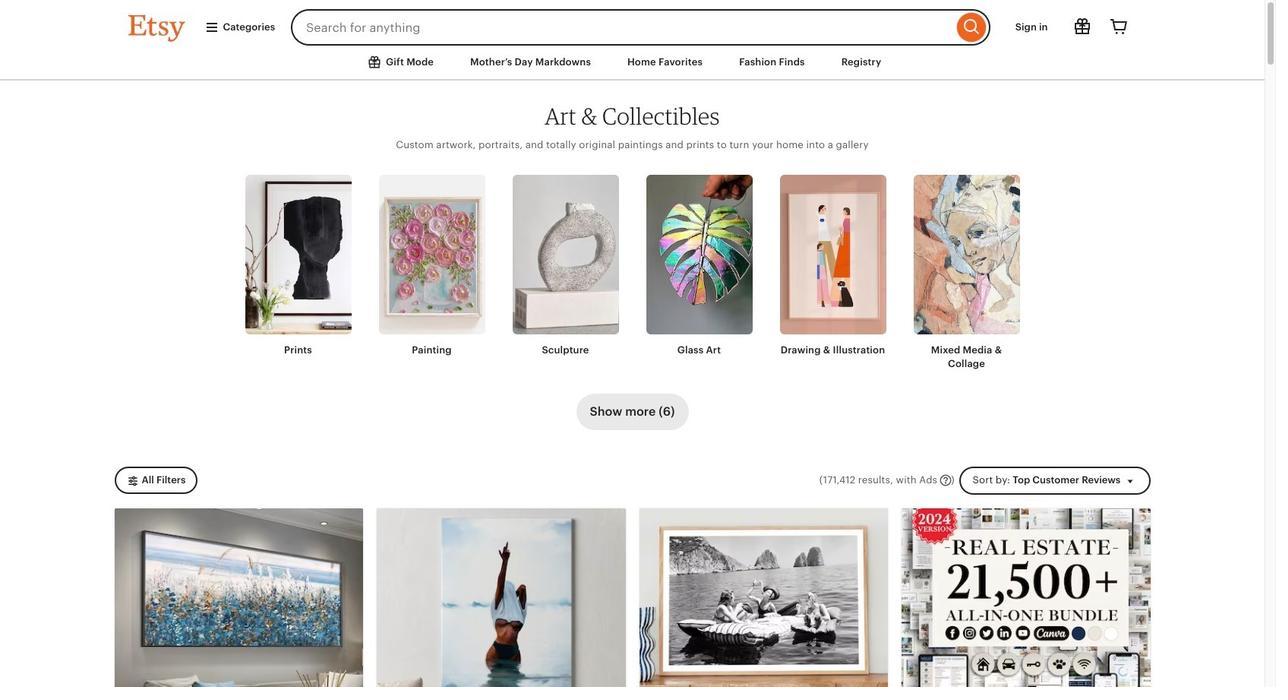 Task type: describe. For each thing, give the bounding box(es) containing it.
2024 huge bundle: real estate marketing templates, real estate template bundle, canva bundle, canva templates, instagram templates, realtor image
[[902, 508, 1151, 687]]

original oil painting  abstract art on canvas nature home decor blue horsetail grass oil painting,wall art, handmade gift image
[[114, 508, 363, 687]]



Task type: locate. For each thing, give the bounding box(es) containing it.
women eating pasta on lake, vintage wall art, funny art, pasta picnic on lake, picnic on lake, art poster,  art print image
[[640, 508, 889, 687]]

None search field
[[291, 9, 991, 46]]

menu bar
[[0, 0, 1266, 80], [101, 46, 1165, 80]]

Search for anything text field
[[291, 9, 954, 46]]

banner
[[101, 0, 1165, 46]]

black art, feminist wall art, middle finger print, black woman art, black girl art, middle finger, afro american art image
[[377, 508, 626, 687]]



Task type: vqa. For each thing, say whether or not it's contained in the screenshot.
menu bar
yes



